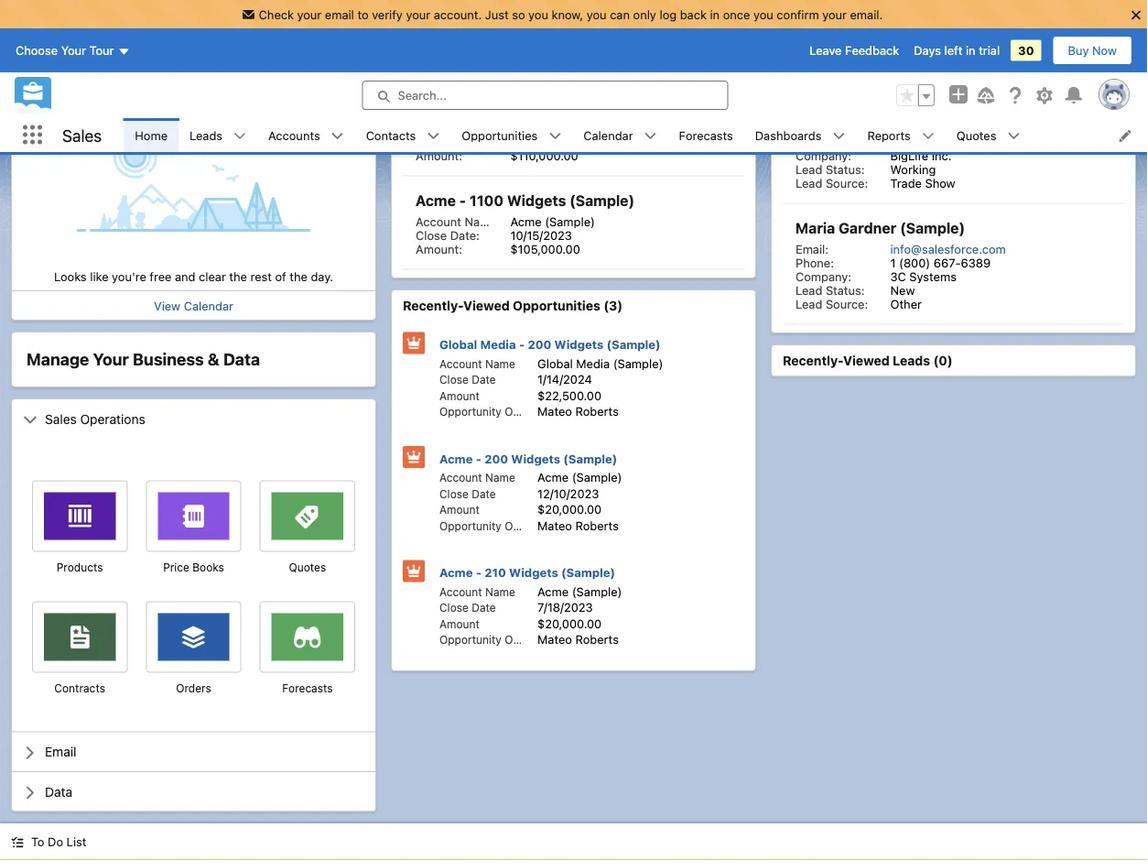 Task type: locate. For each thing, give the bounding box(es) containing it.
acme
[[416, 99, 456, 116], [511, 121, 542, 135], [416, 192, 456, 210], [511, 215, 542, 229], [440, 452, 473, 466], [538, 471, 569, 485], [440, 566, 473, 580], [538, 585, 569, 599]]

opportunity
[[440, 406, 502, 419], [440, 520, 502, 533], [440, 634, 502, 647]]

1 horizontal spatial my
[[854, 30, 875, 47]]

global for global media (sample)
[[538, 357, 573, 370]]

1 horizontal spatial calendar
[[584, 128, 633, 142]]

text default image inside to do list button
[[11, 836, 24, 849]]

source: for steele
[[826, 176, 869, 190]]

close date down 210
[[440, 602, 496, 615]]

view for view all
[[172, 70, 199, 83]]

media down recently-viewed opportunities (3)
[[480, 338, 516, 352]]

1 opportunity owner mateo roberts from the top
[[440, 405, 619, 419]]

2 vertical spatial owner
[[505, 634, 539, 647]]

1 (800) 667-6389 for maria gardner (sample)
[[891, 256, 991, 270]]

0 horizontal spatial 200
[[485, 452, 508, 466]]

0 vertical spatial $20,000.00
[[538, 503, 602, 517]]

so
[[512, 7, 525, 21]]

widgets up '10/15/2023'
[[507, 192, 566, 210]]

text default image left email
[[23, 746, 38, 761]]

info@salesforce.com for maria gardner (sample)
[[891, 242, 1006, 256]]

0 vertical spatial phone:
[[796, 135, 834, 149]]

status: left '3c'
[[826, 283, 865, 297]]

2 (800) from the top
[[899, 256, 931, 270]]

1 roberts from the top
[[576, 405, 619, 419]]

30
[[1019, 44, 1035, 57]]

phone: for john
[[796, 135, 834, 149]]

1 vertical spatial global
[[538, 357, 573, 370]]

account for global media - 200 widgets (sample)
[[440, 358, 482, 370]]

contacts
[[366, 128, 416, 142]]

opportunity owner mateo roberts for 1/14/2024
[[440, 405, 619, 419]]

2 info@salesforce.com link from the top
[[891, 242, 1006, 256]]

3 amount from the top
[[440, 618, 480, 631]]

lead source:
[[796, 176, 869, 190], [796, 297, 869, 311]]

acme (sample) up 7/18/2023
[[538, 585, 622, 599]]

lead for other
[[796, 297, 823, 311]]

0 horizontal spatial recently-
[[403, 299, 464, 314]]

account name down the acme - 200 widgets (sample)
[[440, 472, 516, 485]]

group
[[897, 84, 935, 106]]

2 667- from the top
[[934, 256, 961, 270]]

1 horizontal spatial you
[[587, 7, 607, 21]]

john steele (sample)
[[796, 99, 948, 116]]

1 (800) 667-6389 up working
[[891, 135, 991, 149]]

2 6389 from the top
[[961, 256, 991, 270]]

1 horizontal spatial forecasts
[[679, 128, 733, 142]]

account name down recently-viewed opportunities (3)
[[440, 358, 516, 370]]

viewed for leads
[[844, 354, 890, 369]]

opportunity down 210
[[440, 634, 502, 647]]

0 horizontal spatial the
[[229, 270, 247, 283]]

1 vertical spatial info@salesforce.com link
[[891, 242, 1006, 256]]

calendar list item
[[573, 118, 668, 152]]

200
[[528, 338, 552, 352], [485, 452, 508, 466]]

2 opportunity from the top
[[440, 520, 502, 533]]

1 email: from the top
[[796, 121, 829, 135]]

close date: for 1,200
[[416, 135, 480, 149]]

1 vertical spatial phone:
[[796, 256, 834, 270]]

1 vertical spatial owner
[[505, 520, 539, 533]]

2 vertical spatial opportunity
[[440, 634, 502, 647]]

667- right '3c'
[[934, 256, 961, 270]]

widgets up global media (sample)
[[555, 338, 604, 352]]

forecasts
[[679, 128, 733, 142], [282, 683, 333, 695]]

1 horizontal spatial your
[[406, 7, 431, 21]]

3 mateo from the top
[[538, 633, 572, 647]]

of
[[275, 270, 286, 283]]

acme (sample) up 12/10/2023
[[538, 471, 622, 485]]

owner for 7/18/2023
[[505, 634, 539, 647]]

your left "email."
[[823, 7, 847, 21]]

1 1 (800) 667-6389 from the top
[[891, 135, 991, 149]]

you're
[[112, 270, 146, 283]]

4 lead from the top
[[796, 297, 823, 311]]

quotes list item
[[946, 118, 1032, 152]]

widgets for 210
[[509, 566, 559, 580]]

sync up (sample) link
[[63, 23, 163, 37]]

1 horizontal spatial global
[[538, 357, 573, 370]]

1 the from the left
[[229, 270, 247, 283]]

$20,000.00 down 7/18/2023
[[538, 617, 602, 631]]

your for manage
[[93, 350, 129, 370]]

acme (sample) up $105,000.00
[[511, 215, 595, 229]]

forecasts down standard forecasting3 icon
[[282, 683, 333, 695]]

text default image
[[331, 130, 344, 142], [644, 130, 657, 142], [922, 130, 935, 142], [1008, 130, 1021, 142], [23, 413, 38, 428], [23, 746, 38, 761]]

text default image inside calendar list item
[[644, 130, 657, 142]]

text default image left accounts 'link'
[[234, 130, 246, 142]]

leads link
[[179, 118, 234, 152]]

0 vertical spatial name
[[485, 358, 516, 370]]

view down free
[[154, 299, 181, 313]]

1 vertical spatial amount:
[[416, 242, 463, 256]]

forecasts left dashboards 'link'
[[679, 128, 733, 142]]

date: down 1100
[[450, 229, 480, 242]]

text default image inside dashboards list item
[[833, 130, 846, 142]]

11/18/2023
[[511, 135, 571, 149]]

text default image left the sales operations
[[23, 413, 38, 428]]

0 horizontal spatial your
[[297, 7, 322, 21]]

2 account name: from the top
[[416, 215, 501, 229]]

1 horizontal spatial data
[[223, 350, 260, 370]]

amount: for acme - 1100 widgets (sample)
[[416, 242, 463, 256]]

0 vertical spatial owner
[[505, 406, 539, 419]]

name: down 1,200
[[465, 121, 501, 135]]

close date
[[440, 374, 496, 387], [440, 488, 496, 501], [440, 602, 496, 615]]

opportunities down 1,200
[[462, 128, 538, 142]]

text default image for dashboards
[[833, 130, 846, 142]]

close date: for 1100
[[416, 229, 480, 242]]

1 account name: from the top
[[416, 121, 501, 135]]

leads up the items,
[[879, 30, 921, 47]]

phone: for maria
[[796, 256, 834, 270]]

1 vertical spatial opportunity owner mateo roberts
[[440, 519, 619, 533]]

1 6389 from the top
[[961, 135, 991, 149]]

date:
[[450, 135, 480, 149], [450, 229, 480, 242]]

667- for maria gardner (sample)
[[934, 256, 961, 270]]

standard forecasting3 image
[[289, 614, 327, 657]]

email: down maria
[[796, 242, 829, 256]]

1 vertical spatial leads
[[190, 128, 223, 142]]

account name: down 1100
[[416, 215, 501, 229]]

1 horizontal spatial 200
[[528, 338, 552, 352]]

0 horizontal spatial you
[[529, 7, 549, 21]]

1 horizontal spatial the
[[290, 270, 308, 283]]

1 vertical spatial lead status:
[[796, 283, 865, 297]]

3 name from the top
[[485, 586, 516, 599]]

0 horizontal spatial global
[[440, 338, 477, 352]]

0 horizontal spatial my
[[474, 30, 495, 47]]

my for my leads 2+ items, sorted by phone
[[854, 30, 875, 47]]

viewed left (0)
[[844, 354, 890, 369]]

2 vertical spatial opportunity owner mateo roberts
[[440, 633, 619, 647]]

my up 2+
[[854, 30, 875, 47]]

list containing home
[[124, 118, 1148, 152]]

close date down the acme - 200 widgets (sample)
[[440, 488, 496, 501]]

text default image for reports
[[922, 130, 935, 142]]

0 vertical spatial 6389
[[961, 135, 991, 149]]

2 1 (800) 667-6389 from the top
[[891, 256, 991, 270]]

1 vertical spatial quotes
[[289, 561, 326, 574]]

lead status: down dashboards list item
[[796, 163, 865, 176]]

3 lead from the top
[[796, 283, 823, 297]]

1 vertical spatial data
[[45, 784, 72, 800]]

2 vertical spatial leads
[[893, 354, 931, 369]]

date for 210
[[472, 602, 496, 615]]

home link
[[124, 118, 179, 152]]

0 vertical spatial 1
[[891, 135, 896, 149]]

account down the acme - 200 widgets (sample)
[[440, 472, 482, 485]]

1 vertical spatial media
[[576, 357, 610, 370]]

lead source: up maria
[[796, 176, 869, 190]]

account name for 200
[[440, 472, 516, 485]]

2 amount: from the top
[[416, 242, 463, 256]]

1 for steele
[[891, 135, 896, 149]]

the
[[229, 270, 247, 283], [290, 270, 308, 283]]

opportunity owner mateo roberts down 7/18/2023
[[440, 633, 619, 647]]

media for (sample)
[[576, 357, 610, 370]]

info@salesforce.com up systems
[[891, 242, 1006, 256]]

1 vertical spatial mateo
[[538, 519, 572, 533]]

0 vertical spatial company:
[[796, 149, 852, 163]]

1 vertical spatial status:
[[826, 283, 865, 297]]

company:
[[796, 149, 852, 163], [796, 270, 852, 283]]

0 vertical spatial recently-
[[403, 299, 464, 314]]

1 horizontal spatial recently-
[[783, 354, 844, 369]]

like
[[90, 270, 109, 283]]

view left the all
[[172, 70, 199, 83]]

opportunity up the acme - 200 widgets (sample)
[[440, 406, 502, 419]]

date down 210
[[472, 602, 496, 615]]

1 1 from the top
[[891, 135, 896, 149]]

widgets up 11/18/2023
[[513, 99, 573, 116]]

email button
[[12, 733, 376, 772]]

info@salesforce.com link for john steele (sample)
[[891, 121, 1006, 135]]

2 vertical spatial mateo
[[538, 633, 572, 647]]

media up 1/14/2024
[[576, 357, 610, 370]]

opportunity for -
[[440, 406, 502, 419]]

1 phone: from the top
[[796, 135, 834, 149]]

0 vertical spatial 667-
[[934, 135, 961, 149]]

1 opportunity from the top
[[440, 406, 502, 419]]

6389
[[961, 135, 991, 149], [961, 256, 991, 270]]

by
[[941, 50, 954, 63]]

my down 'just'
[[474, 30, 495, 47]]

1 account name from the top
[[440, 358, 516, 370]]

2 email: from the top
[[796, 242, 829, 256]]

email: down john
[[796, 121, 829, 135]]

1 amount from the top
[[440, 390, 480, 403]]

2 1 from the top
[[891, 256, 896, 270]]

name down 'global media - 200 widgets (sample)'
[[485, 358, 516, 370]]

2 mateo from the top
[[538, 519, 572, 533]]

show more my leads records element
[[1096, 0, 1125, 6]]

1 owner from the top
[[505, 406, 539, 419]]

opportunities
[[498, 30, 597, 47], [462, 128, 538, 142], [513, 299, 601, 314]]

0 vertical spatial info@salesforce.com
[[891, 121, 1006, 135]]

data inside dropdown button
[[45, 784, 72, 800]]

2 vertical spatial account name
[[440, 586, 516, 599]]

source: left new
[[826, 297, 869, 311]]

date down the acme - 200 widgets (sample)
[[472, 488, 496, 501]]

account for acme - 200 widgets (sample)
[[440, 472, 482, 485]]

1 vertical spatial sales
[[45, 412, 77, 427]]

2 vertical spatial name
[[485, 586, 516, 599]]

2 lead status: from the top
[[796, 283, 865, 297]]

2 close date from the top
[[440, 488, 496, 501]]

mateo down 7/18/2023
[[538, 633, 572, 647]]

owner for 12/10/2023
[[505, 520, 539, 533]]

1 vertical spatial $20,000.00
[[538, 617, 602, 631]]

&
[[208, 350, 220, 370]]

1 horizontal spatial quotes
[[957, 128, 997, 142]]

books
[[193, 561, 224, 574]]

your left email
[[297, 7, 322, 21]]

1 (800) 667-6389
[[891, 135, 991, 149], [891, 256, 991, 270]]

buy now button
[[1053, 36, 1133, 65]]

roberts down 7/18/2023
[[576, 633, 619, 647]]

0 vertical spatial email:
[[796, 121, 829, 135]]

media
[[480, 338, 516, 352], [576, 357, 610, 370]]

list
[[124, 118, 1148, 152]]

3 roberts from the top
[[576, 633, 619, 647]]

0 vertical spatial lead status:
[[796, 163, 865, 176]]

account name down 210
[[440, 586, 516, 599]]

3 opportunity owner mateo roberts from the top
[[440, 633, 619, 647]]

3 opportunity from the top
[[440, 634, 502, 647]]

0 vertical spatial view
[[172, 70, 199, 83]]

1 source: from the top
[[826, 176, 869, 190]]

feedback
[[845, 44, 900, 57]]

0 vertical spatial close date
[[440, 374, 496, 387]]

2 your from the left
[[406, 7, 431, 21]]

reports
[[868, 128, 911, 142]]

account down recently-viewed opportunities (3)
[[440, 358, 482, 370]]

account down acme - 1100 widgets (sample)
[[416, 215, 462, 229]]

text default image for calendar
[[644, 130, 657, 142]]

close date: down 1100
[[416, 229, 480, 242]]

close
[[416, 135, 447, 149], [416, 229, 447, 242], [440, 374, 469, 387], [440, 488, 469, 501], [440, 602, 469, 615]]

info@salesforce.com up "inc."
[[891, 121, 1006, 135]]

your right verify in the top left of the page
[[406, 7, 431, 21]]

status:
[[826, 163, 865, 176], [826, 283, 865, 297]]

opportunities up 'global media - 200 widgets (sample)'
[[513, 299, 601, 314]]

3 account name from the top
[[440, 586, 516, 599]]

leads inside my leads 2+ items, sorted by phone
[[879, 30, 921, 47]]

2 opportunity owner mateo roberts from the top
[[440, 519, 619, 533]]

1 vertical spatial amount
[[440, 504, 480, 517]]

accounts
[[268, 128, 320, 142]]

1 (800) from the top
[[899, 135, 931, 149]]

text default image inside opportunities list item
[[549, 130, 562, 142]]

lead for new
[[796, 283, 823, 297]]

text default image for opportunities
[[549, 130, 562, 142]]

standard quote image
[[289, 493, 327, 536]]

account name: for 1100
[[416, 215, 501, 229]]

roberts down $22,500.00
[[576, 405, 619, 419]]

1 status: from the top
[[826, 163, 865, 176]]

phone: down maria
[[796, 256, 834, 270]]

text default image
[[234, 130, 246, 142], [427, 130, 440, 142], [549, 130, 562, 142], [833, 130, 846, 142], [23, 786, 38, 800], [11, 836, 24, 849]]

name for 210
[[485, 586, 516, 599]]

to
[[358, 7, 369, 21]]

trade show
[[891, 176, 956, 190]]

3 close date from the top
[[440, 602, 496, 615]]

0 vertical spatial account name
[[440, 358, 516, 370]]

1 your from the left
[[297, 7, 322, 21]]

2 company: from the top
[[796, 270, 852, 283]]

info@salesforce.com link up systems
[[891, 242, 1006, 256]]

1 for gardner
[[891, 256, 896, 270]]

1 info@salesforce.com from the top
[[891, 121, 1006, 135]]

opportunities link
[[451, 118, 549, 152]]

sync up (sample)
[[63, 23, 163, 37]]

info@salesforce.com link up "inc."
[[891, 121, 1006, 135]]

0 vertical spatial calendar
[[584, 128, 633, 142]]

2 vertical spatial close date
[[440, 602, 496, 615]]

working
[[891, 163, 936, 176]]

items,
[[870, 50, 902, 63]]

in right left
[[966, 44, 976, 57]]

3c
[[891, 270, 907, 283]]

operations
[[80, 412, 145, 427]]

0 vertical spatial media
[[480, 338, 516, 352]]

1 vertical spatial lead source:
[[796, 297, 869, 311]]

rest
[[251, 270, 272, 283]]

1 vertical spatial date:
[[450, 229, 480, 242]]

2 close date: from the top
[[416, 229, 480, 242]]

acme (sample) up $110,000.00
[[511, 121, 595, 135]]

widgets for 1100
[[507, 192, 566, 210]]

account down search...
[[416, 121, 462, 135]]

0 horizontal spatial quotes
[[289, 561, 326, 574]]

dashboards
[[755, 128, 822, 142]]

1 close date from the top
[[440, 374, 496, 387]]

1 horizontal spatial viewed
[[844, 354, 890, 369]]

2 owner from the top
[[505, 520, 539, 533]]

global
[[440, 338, 477, 352], [538, 357, 573, 370]]

1 lead from the top
[[796, 163, 823, 176]]

1 date from the top
[[472, 374, 496, 387]]

amount
[[440, 390, 480, 403], [440, 504, 480, 517], [440, 618, 480, 631]]

2 $20,000.00 from the top
[[538, 617, 602, 631]]

account name:
[[416, 121, 501, 135], [416, 215, 501, 229]]

- for 1,200
[[460, 99, 466, 116]]

6389 right systems
[[961, 256, 991, 270]]

0 vertical spatial date:
[[450, 135, 480, 149]]

text default image left forecasts link
[[644, 130, 657, 142]]

1 lead source: from the top
[[796, 176, 869, 190]]

account name: for 1,200
[[416, 121, 501, 135]]

mateo for 1/14/2024
[[538, 405, 572, 419]]

(sample) inside 'link'
[[123, 41, 170, 54]]

1 name: from the top
[[465, 121, 501, 135]]

products
[[57, 561, 103, 574]]

sales left operations
[[45, 412, 77, 427]]

1 vertical spatial (800)
[[899, 256, 931, 270]]

text default image for contacts
[[427, 130, 440, 142]]

opportunity up 210
[[440, 520, 502, 533]]

2 vertical spatial opportunities
[[513, 299, 601, 314]]

0 vertical spatial status:
[[826, 163, 865, 176]]

in
[[710, 7, 720, 21], [966, 44, 976, 57]]

quotes inside quotes button
[[289, 561, 326, 574]]

1 vertical spatial 6389
[[961, 256, 991, 270]]

1 vertical spatial email:
[[796, 242, 829, 256]]

0 vertical spatial (800)
[[899, 135, 931, 149]]

text default image inside contacts list item
[[427, 130, 440, 142]]

the right of
[[290, 270, 308, 283]]

leads right home
[[190, 128, 223, 142]]

your inside popup button
[[61, 44, 86, 57]]

1 info@salesforce.com link from the top
[[891, 121, 1006, 135]]

do
[[48, 835, 63, 849]]

2 name from the top
[[485, 472, 516, 485]]

2+
[[854, 50, 867, 63]]

biglife
[[891, 149, 929, 163]]

1 vertical spatial recently-
[[783, 354, 844, 369]]

quotes inside quotes link
[[957, 128, 997, 142]]

choose your tour button
[[15, 36, 131, 65]]

name for -
[[485, 358, 516, 370]]

1 vertical spatial 1
[[891, 256, 896, 270]]

my opportunities link
[[459, 28, 733, 65]]

text default image left to
[[11, 836, 24, 849]]

1 horizontal spatial your
[[93, 350, 129, 370]]

3 date from the top
[[472, 602, 496, 615]]

text default image right accounts
[[331, 130, 344, 142]]

2 phone: from the top
[[796, 256, 834, 270]]

roberts for 12/10/2023
[[576, 519, 619, 533]]

widgets up 12/10/2023
[[511, 452, 561, 466]]

1 vertical spatial info@salesforce.com
[[891, 242, 1006, 256]]

2 date from the top
[[472, 488, 496, 501]]

$20,000.00 for 7/18/2023
[[538, 617, 602, 631]]

standard pricebook2 image
[[175, 493, 213, 536]]

status: for steele
[[826, 163, 865, 176]]

10/15/2023
[[511, 229, 572, 242]]

1 vertical spatial opportunities
[[462, 128, 538, 142]]

lead source: up recently-viewed leads (0)
[[796, 297, 869, 311]]

0 vertical spatial 1 (800) 667-6389
[[891, 135, 991, 149]]

0 vertical spatial leads
[[879, 30, 921, 47]]

1 horizontal spatial in
[[966, 44, 976, 57]]

opportunities inside opportunities link
[[462, 128, 538, 142]]

buy
[[1068, 44, 1090, 57]]

text default image up biglife inc. at the right of page
[[922, 130, 935, 142]]

you right once
[[754, 7, 774, 21]]

0 vertical spatial opportunities
[[498, 30, 597, 47]]

2 vertical spatial amount
[[440, 618, 480, 631]]

company: down dashboards
[[796, 149, 852, 163]]

1 vertical spatial 1 (800) 667-6389
[[891, 256, 991, 270]]

tour
[[89, 44, 114, 57]]

text default image for leads
[[234, 130, 246, 142]]

2 info@salesforce.com from the top
[[891, 242, 1006, 256]]

close date for acme - 200 widgets (sample)
[[440, 488, 496, 501]]

667-
[[934, 135, 961, 149], [934, 256, 961, 270]]

1 vertical spatial your
[[93, 350, 129, 370]]

2 date: from the top
[[450, 229, 480, 242]]

1 $20,000.00 from the top
[[538, 503, 602, 517]]

owner up acme - 210 widgets (sample)
[[505, 520, 539, 533]]

2 source: from the top
[[826, 297, 869, 311]]

1 close date: from the top
[[416, 135, 480, 149]]

date: for 1100
[[450, 229, 480, 242]]

1 vertical spatial account name
[[440, 472, 516, 485]]

2 horizontal spatial your
[[823, 7, 847, 21]]

maria gardner (sample)
[[796, 220, 965, 237]]

1 lead status: from the top
[[796, 163, 865, 176]]

recently- for recently-viewed leads (0)
[[783, 354, 844, 369]]

667- right biglife at the right of page
[[934, 135, 961, 149]]

0 vertical spatial sales
[[62, 125, 102, 145]]

0 vertical spatial account name:
[[416, 121, 501, 135]]

1 company: from the top
[[796, 149, 852, 163]]

2 lead from the top
[[796, 176, 823, 190]]

sales inside sales operations dropdown button
[[45, 412, 77, 427]]

name down the acme - 200 widgets (sample)
[[485, 472, 516, 485]]

1 vertical spatial name
[[485, 472, 516, 485]]

0 vertical spatial global
[[440, 338, 477, 352]]

$20,000.00 down 12/10/2023
[[538, 503, 602, 517]]

list
[[67, 835, 86, 849]]

text default image up $110,000.00
[[549, 130, 562, 142]]

2 amount from the top
[[440, 504, 480, 517]]

date: down 1,200
[[450, 135, 480, 149]]

recently-
[[403, 299, 464, 314], [783, 354, 844, 369]]

account for acme - 210 widgets (sample)
[[440, 586, 482, 599]]

contacts link
[[355, 118, 427, 152]]

phone:
[[796, 135, 834, 149], [796, 256, 834, 270]]

text default image inside reports 'list item'
[[922, 130, 935, 142]]

1 vertical spatial source:
[[826, 297, 869, 311]]

1 667- from the top
[[934, 135, 961, 149]]

name for 200
[[485, 472, 516, 485]]

1 horizontal spatial media
[[576, 357, 610, 370]]

1 vertical spatial company:
[[796, 270, 852, 283]]

leads left (0)
[[893, 354, 931, 369]]

mateo
[[538, 405, 572, 419], [538, 519, 572, 533], [538, 633, 572, 647]]

global down recently-viewed opportunities (3)
[[440, 338, 477, 352]]

close date for acme - 210 widgets (sample)
[[440, 602, 496, 615]]

- for 200
[[476, 452, 482, 466]]

opportunity owner mateo roberts down $22,500.00
[[440, 405, 619, 419]]

account down acme - 210 widgets (sample)
[[440, 586, 482, 599]]

2 roberts from the top
[[576, 519, 619, 533]]

1 my from the left
[[474, 30, 495, 47]]

3 owner from the top
[[505, 634, 539, 647]]

1 date: from the top
[[450, 135, 480, 149]]

2 name: from the top
[[465, 215, 501, 229]]

1 amount: from the top
[[416, 149, 463, 163]]

price books button
[[146, 560, 241, 576]]

email:
[[796, 121, 829, 135], [796, 242, 829, 256]]

calendar down the "clear" in the top of the page
[[184, 299, 234, 313]]

0 vertical spatial in
[[710, 7, 720, 21]]

text default image inside sales operations dropdown button
[[23, 413, 38, 428]]

1 vertical spatial forecasts
[[282, 683, 333, 695]]

text default image inside accounts list item
[[331, 130, 344, 142]]

2 account name from the top
[[440, 472, 516, 485]]

sales
[[62, 125, 102, 145], [45, 412, 77, 427]]

phone: down john
[[796, 135, 834, 149]]

acme - 1,200 widgets (sample)
[[416, 99, 641, 116]]

just
[[485, 7, 509, 21]]

text default image inside quotes list item
[[1008, 130, 1021, 142]]

you
[[529, 7, 549, 21], [587, 7, 607, 21], [754, 7, 774, 21]]

mateo down 12/10/2023
[[538, 519, 572, 533]]

my inside my leads 2+ items, sorted by phone
[[854, 30, 875, 47]]

1 vertical spatial view
[[154, 299, 181, 313]]

1/14/2024
[[538, 373, 592, 387]]

opportunity owner mateo roberts for 12/10/2023
[[440, 519, 619, 533]]

maria
[[796, 220, 836, 237]]

2 my from the left
[[854, 30, 875, 47]]

view
[[172, 70, 199, 83], [154, 299, 181, 313]]

sales left home link
[[62, 125, 102, 145]]

data down email
[[45, 784, 72, 800]]

6389 right "inc."
[[961, 135, 991, 149]]

calendar right 11/18/2023
[[584, 128, 633, 142]]

0 vertical spatial your
[[61, 44, 86, 57]]

1 vertical spatial in
[[966, 44, 976, 57]]

amount for acme - 200 widgets (sample)
[[440, 504, 480, 517]]

your
[[61, 44, 86, 57], [93, 350, 129, 370]]

price
[[163, 561, 189, 574]]

owner down 7/18/2023
[[505, 634, 539, 647]]

check
[[259, 7, 294, 21]]

text default image inside leads list item
[[234, 130, 246, 142]]

company: down maria
[[796, 270, 852, 283]]

manage your business & data
[[27, 350, 260, 370]]

1 mateo from the top
[[538, 405, 572, 419]]

in down show more my opportunities records element
[[710, 7, 720, 21]]

widgets right 210
[[509, 566, 559, 580]]

account name for -
[[440, 358, 516, 370]]

name:
[[465, 121, 501, 135], [465, 215, 501, 229]]

lead status: down maria
[[796, 283, 865, 297]]

source: up the gardner
[[826, 176, 869, 190]]

close for acme - 1100 widgets (sample)
[[416, 229, 447, 242]]

0 horizontal spatial your
[[61, 44, 86, 57]]

2 status: from the top
[[826, 283, 865, 297]]

data right &
[[223, 350, 260, 370]]

text default image down search...
[[427, 130, 440, 142]]

0 horizontal spatial media
[[480, 338, 516, 352]]

2 lead source: from the top
[[796, 297, 869, 311]]

1 name from the top
[[485, 358, 516, 370]]



Task type: describe. For each thing, give the bounding box(es) containing it.
show more my opportunities records element
[[716, 0, 745, 6]]

(0)
[[934, 354, 953, 369]]

close for acme - 210 widgets (sample)
[[440, 602, 469, 615]]

my opportunities
[[474, 30, 597, 47]]

lead source: for maria
[[796, 297, 869, 311]]

date for -
[[472, 374, 496, 387]]

lead for trade show
[[796, 176, 823, 190]]

home
[[135, 128, 168, 142]]

opportunities inside my opportunities link
[[498, 30, 597, 47]]

and
[[175, 270, 196, 283]]

0 vertical spatial 200
[[528, 338, 552, 352]]

all
[[202, 70, 216, 83]]

today's
[[23, 111, 72, 126]]

to
[[31, 835, 44, 849]]

leads list item
[[179, 118, 257, 152]]

clear
[[199, 270, 226, 283]]

3 you from the left
[[754, 7, 774, 21]]

accounts list item
[[257, 118, 355, 152]]

(3)
[[604, 299, 623, 314]]

3c systems
[[891, 270, 957, 283]]

2 you from the left
[[587, 7, 607, 21]]

forecasts link
[[668, 118, 744, 152]]

view for view calendar
[[154, 299, 181, 313]]

1,200
[[470, 99, 510, 116]]

$110,000.00
[[511, 149, 579, 163]]

text default image for accounts
[[331, 130, 344, 142]]

lead status: for maria
[[796, 283, 865, 297]]

email
[[45, 745, 76, 760]]

recently-viewed leads (0)
[[783, 354, 953, 369]]

account.
[[434, 7, 482, 21]]

john
[[796, 99, 831, 116]]

sales for sales operations
[[45, 412, 77, 427]]

mateo for 7/18/2023
[[538, 633, 572, 647]]

date: for 1,200
[[450, 135, 480, 149]]

only
[[633, 7, 657, 21]]

confirm
[[777, 7, 819, 21]]

company: for john
[[796, 149, 852, 163]]

verify
[[372, 7, 403, 21]]

close for global media - 200 widgets (sample)
[[440, 374, 469, 387]]

global media (sample)
[[538, 357, 664, 370]]

buy now
[[1068, 44, 1117, 57]]

leads inside list item
[[190, 128, 223, 142]]

6389 for maria gardner (sample)
[[961, 256, 991, 270]]

667- for john steele (sample)
[[934, 135, 961, 149]]

roberts for 1/14/2024
[[576, 405, 619, 419]]

contracts
[[54, 683, 105, 695]]

opportunity for 210
[[440, 634, 502, 647]]

quotes button
[[260, 560, 355, 576]]

3 your from the left
[[823, 7, 847, 21]]

standard order image
[[175, 614, 213, 657]]

210
[[485, 566, 506, 580]]

widgets for 200
[[511, 452, 561, 466]]

acme (sample) for 210
[[538, 585, 622, 599]]

view calendar
[[154, 299, 234, 313]]

email: for maria gardner (sample)
[[796, 242, 829, 256]]

date for 200
[[472, 488, 496, 501]]

back
[[680, 7, 707, 21]]

dashboards link
[[744, 118, 833, 152]]

12/10/2023
[[538, 487, 599, 501]]

contacts list item
[[355, 118, 451, 152]]

media for -
[[480, 338, 516, 352]]

(800) for steele
[[899, 135, 931, 149]]

recently- for recently-viewed opportunities (3)
[[403, 299, 464, 314]]

search... button
[[362, 81, 729, 110]]

sales operations
[[45, 412, 145, 427]]

business
[[133, 350, 204, 370]]

opportunity owner mateo roberts for 7/18/2023
[[440, 633, 619, 647]]

company: for maria
[[796, 270, 852, 283]]

7/18/2023
[[538, 601, 593, 615]]

my leads 2+ items, sorted by phone
[[854, 30, 990, 63]]

trial
[[979, 44, 1000, 57]]

close for acme - 200 widgets (sample)
[[440, 488, 469, 501]]

quotes link
[[946, 118, 1008, 152]]

lead for working
[[796, 163, 823, 176]]

sorted
[[905, 50, 938, 63]]

acme (sample) for 200
[[538, 471, 622, 485]]

price books
[[163, 561, 224, 574]]

1 (800) 667-6389 for john steele (sample)
[[891, 135, 991, 149]]

owner for 1/14/2024
[[505, 406, 539, 419]]

$105,000.00
[[511, 242, 581, 256]]

events
[[75, 111, 118, 126]]

sarah loehr (sample)
[[58, 41, 170, 54]]

viewed for opportunities
[[464, 299, 510, 314]]

account for acme - 1,200 widgets (sample)
[[416, 121, 462, 135]]

name: for 1,200
[[465, 121, 501, 135]]

looks
[[54, 270, 87, 283]]

log
[[660, 7, 677, 21]]

1100
[[470, 192, 504, 210]]

phone
[[957, 50, 990, 63]]

check your email to verify your account. just so you know, you can only log back in once you confirm your email.
[[259, 7, 883, 21]]

0 horizontal spatial calendar
[[184, 299, 234, 313]]

text default image inside email dropdown button
[[23, 746, 38, 761]]

close date for global media - 200 widgets (sample)
[[440, 374, 496, 387]]

now
[[1093, 44, 1117, 57]]

sales for sales
[[62, 125, 102, 145]]

to do list button
[[0, 823, 97, 860]]

2 the from the left
[[290, 270, 308, 283]]

reports list item
[[857, 118, 946, 152]]

account name for 210
[[440, 586, 516, 599]]

name: for 1100
[[465, 215, 501, 229]]

standard product2 image
[[61, 493, 99, 536]]

products button
[[32, 560, 128, 576]]

leave feedback
[[810, 44, 900, 57]]

today
[[323, 23, 354, 36]]

accounts link
[[257, 118, 331, 152]]

- for 210
[[476, 566, 482, 580]]

email: for john steele (sample)
[[796, 121, 829, 135]]

manage
[[27, 350, 89, 370]]

source: for gardner
[[826, 297, 869, 311]]

orders
[[176, 683, 211, 695]]

0 horizontal spatial in
[[710, 7, 720, 21]]

my for my opportunities
[[474, 30, 495, 47]]

your for choose
[[61, 44, 86, 57]]

view calendar link
[[154, 299, 234, 313]]

gardner
[[839, 220, 897, 237]]

close for acme - 1,200 widgets (sample)
[[416, 135, 447, 149]]

text default image inside data dropdown button
[[23, 786, 38, 800]]

can
[[610, 7, 630, 21]]

info@salesforce.com for john steele (sample)
[[891, 121, 1006, 135]]

acme (sample) for 1100
[[511, 215, 595, 229]]

(800) for gardner
[[899, 256, 931, 270]]

mateo for 12/10/2023
[[538, 519, 572, 533]]

choose your tour
[[16, 44, 114, 57]]

global for global media - 200 widgets (sample)
[[440, 338, 477, 352]]

status: for gardner
[[826, 283, 865, 297]]

0 vertical spatial data
[[223, 350, 260, 370]]

up
[[94, 23, 110, 37]]

amount: for acme - 1,200 widgets (sample)
[[416, 149, 463, 163]]

forecasts inside "button"
[[282, 683, 333, 695]]

6389 for john steele (sample)
[[961, 135, 991, 149]]

calendar inside list item
[[584, 128, 633, 142]]

account for acme - 1100 widgets (sample)
[[416, 215, 462, 229]]

contracts button
[[32, 681, 128, 697]]

today's events
[[23, 111, 118, 126]]

text default image for quotes
[[1008, 130, 1021, 142]]

lead source: for john
[[796, 176, 869, 190]]

dashboards list item
[[744, 118, 857, 152]]

1 vertical spatial 200
[[485, 452, 508, 466]]

1 you from the left
[[529, 7, 549, 21]]

forecasts inside forecasts link
[[679, 128, 733, 142]]

info@salesforce.com link for maria gardner (sample)
[[891, 242, 1006, 256]]

roberts for 7/18/2023
[[576, 633, 619, 647]]

standard contract image
[[61, 614, 99, 657]]

- for 1100
[[460, 192, 466, 210]]

global media - 200 widgets (sample)
[[440, 338, 661, 352]]

systems
[[910, 270, 957, 283]]

orders button
[[146, 681, 241, 697]]

biglife inc.
[[891, 149, 952, 163]]

leave
[[810, 44, 842, 57]]

widgets for 1,200
[[513, 99, 573, 116]]

looks like you're free and clear the rest of the day.
[[54, 270, 333, 283]]

email
[[325, 7, 354, 21]]

$20,000.00 for 12/10/2023
[[538, 503, 602, 517]]

other
[[891, 297, 922, 311]]

sarah
[[58, 41, 87, 54]]

email.
[[850, 7, 883, 21]]

acme (sample) for 1,200
[[511, 121, 595, 135]]

recently-viewed opportunities (3)
[[403, 299, 623, 314]]

lead status: for john
[[796, 163, 865, 176]]

amount for global media - 200 widgets (sample)
[[440, 390, 480, 403]]

to do list
[[31, 835, 86, 849]]

opportunities list item
[[451, 118, 573, 152]]

days
[[914, 44, 942, 57]]



Task type: vqa. For each thing, say whether or not it's contained in the screenshot.


